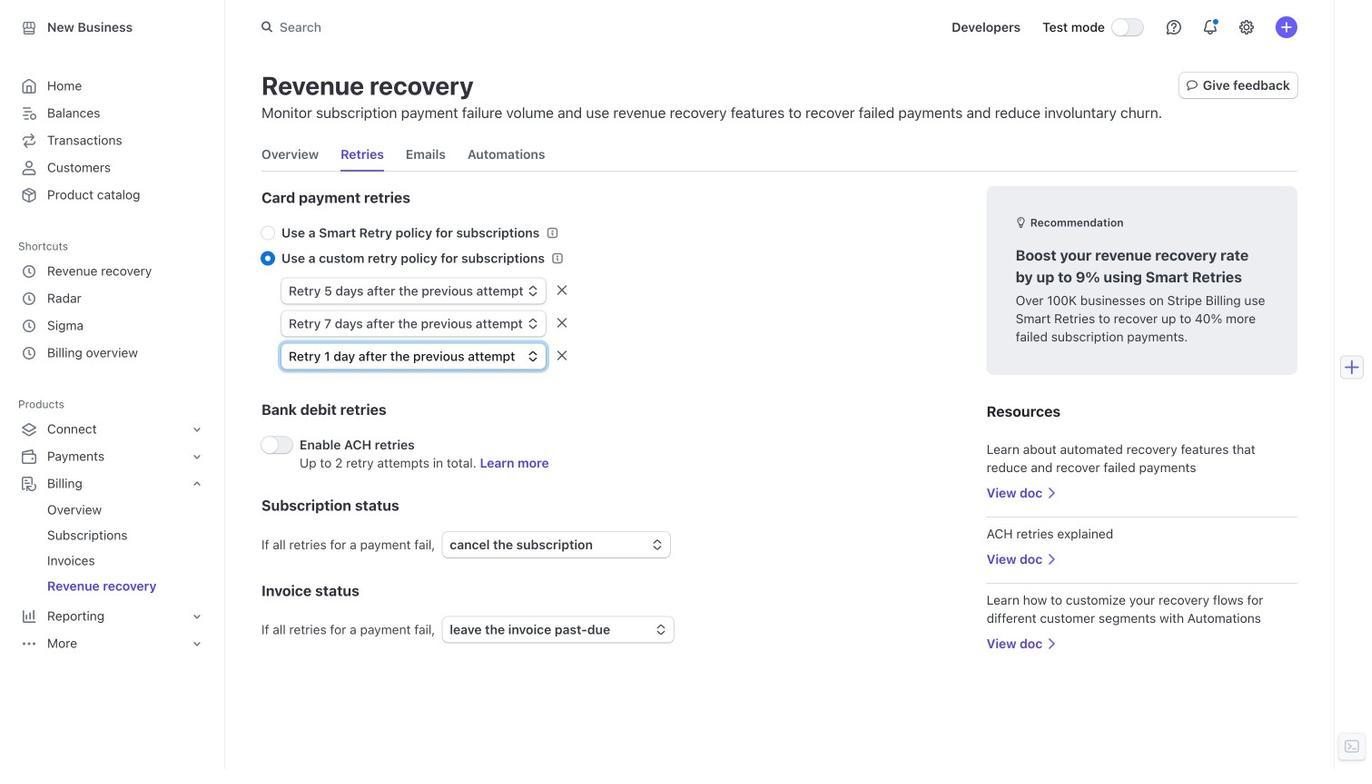 Task type: locate. For each thing, give the bounding box(es) containing it.
shortcuts element
[[18, 234, 206, 367], [18, 258, 206, 367]]

1 shortcuts element from the top
[[18, 234, 206, 367]]

None radio
[[262, 227, 274, 239], [262, 252, 274, 265], [262, 227, 274, 239], [262, 252, 274, 265]]

tab list
[[262, 138, 545, 171]]

None checkbox
[[262, 437, 292, 453]]

1 products element from the top
[[18, 392, 210, 658]]

2 products element from the top
[[18, 416, 210, 658]]

products element
[[18, 392, 210, 658], [18, 416, 210, 658]]

2 shortcuts element from the top
[[18, 258, 206, 367]]

None search field
[[251, 11, 763, 44]]

settings image
[[1240, 20, 1254, 35]]

Test mode checkbox
[[1113, 19, 1143, 35]]



Task type: describe. For each thing, give the bounding box(es) containing it.
help image
[[1167, 20, 1182, 35]]

Search text field
[[251, 11, 763, 44]]

core navigation links element
[[18, 73, 206, 209]]



Task type: vqa. For each thing, say whether or not it's contained in the screenshot.
tab list
yes



